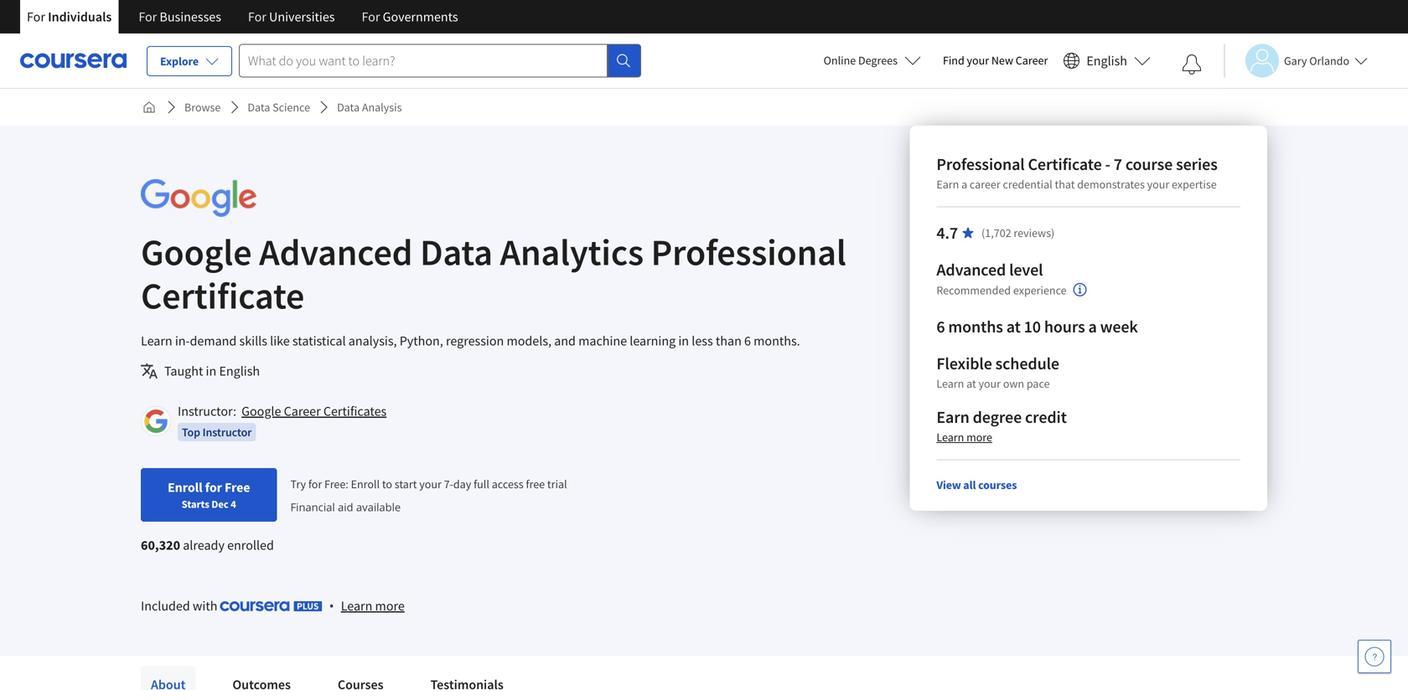 Task type: vqa. For each thing, say whether or not it's contained in the screenshot.
goals
no



Task type: describe. For each thing, give the bounding box(es) containing it.
financial
[[291, 500, 335, 515]]

What do you want to learn? text field
[[239, 44, 608, 78]]

data analysis
[[337, 100, 402, 115]]

aid
[[338, 500, 353, 515]]

1 horizontal spatial 6
[[937, 317, 945, 338]]

try for free: enroll to start your 7-day full access free trial financial aid available
[[291, 477, 567, 515]]

machine
[[579, 333, 627, 350]]

that
[[1055, 177, 1075, 192]]

professional inside google advanced data analytics professional certificate
[[651, 229, 847, 275]]

instructor:
[[178, 403, 236, 420]]

explore button
[[147, 46, 232, 76]]

english inside button
[[1087, 52, 1128, 69]]

english button
[[1057, 34, 1158, 88]]

week
[[1101, 317, 1139, 338]]

taught
[[164, 363, 203, 380]]

analytics
[[500, 229, 644, 275]]

free:
[[325, 477, 349, 492]]

professional certificate - 7 course series earn a career credential that demonstrates your expertise
[[937, 154, 1218, 192]]

1 horizontal spatial a
[[1089, 317, 1097, 338]]

dec
[[212, 498, 229, 512]]

for for individuals
[[27, 8, 45, 25]]

view
[[937, 478, 962, 493]]

for for governments
[[362, 8, 380, 25]]

access
[[492, 477, 524, 492]]

online degrees button
[[811, 42, 935, 79]]

individuals
[[48, 8, 112, 25]]

explore
[[160, 54, 199, 69]]

data inside google advanced data analytics professional certificate
[[420, 229, 493, 275]]

(1,702
[[982, 226, 1012, 241]]

than
[[716, 333, 742, 350]]

businesses
[[160, 8, 221, 25]]

instructor
[[203, 425, 252, 440]]

available
[[356, 500, 401, 515]]

courses
[[979, 478, 1017, 493]]

gary orlando
[[1285, 53, 1350, 68]]

coursera image
[[20, 47, 127, 74]]

google image
[[141, 179, 257, 217]]

advanced inside google advanced data analytics professional certificate
[[259, 229, 413, 275]]

financial aid available button
[[291, 500, 401, 515]]

less
[[692, 333, 713, 350]]

analysis,
[[349, 333, 397, 350]]

learn left the in-
[[141, 333, 172, 350]]

0 horizontal spatial 6
[[745, 333, 751, 350]]

experience
[[1014, 283, 1067, 298]]

career
[[970, 177, 1001, 192]]

your inside flexible schedule learn at your own pace
[[979, 377, 1001, 392]]

0 vertical spatial at
[[1007, 317, 1021, 338]]

(1,702 reviews)
[[982, 226, 1055, 241]]

trial
[[548, 477, 567, 492]]

demonstrates
[[1078, 177, 1145, 192]]

day
[[454, 477, 472, 492]]

google career certificates link
[[242, 403, 387, 420]]

like
[[270, 333, 290, 350]]

gary orlando button
[[1224, 44, 1369, 78]]

professional inside professional certificate - 7 course series earn a career credential that demonstrates your expertise
[[937, 154, 1025, 175]]

credential
[[1003, 177, 1053, 192]]

help center image
[[1365, 647, 1385, 667]]

learn inside • learn more
[[341, 598, 373, 615]]

career inside instructor: google career certificates top instructor
[[284, 403, 321, 420]]

4.7
[[937, 223, 959, 244]]

earn inside professional certificate - 7 course series earn a career credential that demonstrates your expertise
[[937, 177, 960, 192]]

own
[[1004, 377, 1025, 392]]

degree
[[973, 407, 1022, 428]]

months
[[949, 317, 1004, 338]]

online degrees
[[824, 53, 898, 68]]

reviews)
[[1014, 226, 1055, 241]]

banner navigation
[[13, 0, 472, 34]]

models,
[[507, 333, 552, 350]]

free
[[225, 480, 250, 496]]

for for businesses
[[139, 8, 157, 25]]

for businesses
[[139, 8, 221, 25]]

at inside flexible schedule learn at your own pace
[[967, 377, 977, 392]]

earn degree credit learn more
[[937, 407, 1067, 445]]

governments
[[383, 8, 458, 25]]

browse link
[[178, 92, 228, 122]]

flexible
[[937, 353, 993, 374]]

information about difficulty level pre-requisites. image
[[1074, 283, 1087, 297]]

6 months at 10 hours a week
[[937, 317, 1139, 338]]

taught in english
[[164, 363, 260, 380]]

included with
[[141, 598, 220, 615]]

degrees
[[859, 53, 898, 68]]

your inside find your new career link
[[967, 53, 990, 68]]

google inside google advanced data analytics professional certificate
[[141, 229, 252, 275]]

learn in-demand skills like statistical analysis, python, regression models, and machine learning in less than 6 months.
[[141, 333, 801, 350]]

home image
[[143, 101, 156, 114]]

with
[[193, 598, 218, 615]]

in-
[[175, 333, 190, 350]]

series
[[1177, 154, 1218, 175]]

certificates
[[324, 403, 387, 420]]

credit
[[1026, 407, 1067, 428]]

earn inside earn degree credit learn more
[[937, 407, 970, 428]]

for for try
[[308, 477, 322, 492]]

for universities
[[248, 8, 335, 25]]

instructor: google career certificates top instructor
[[178, 403, 387, 440]]



Task type: locate. For each thing, give the bounding box(es) containing it.
enroll up starts
[[168, 480, 203, 496]]

learn more link down degree
[[937, 430, 993, 445]]

more inside earn degree credit learn more
[[967, 430, 993, 445]]

3 for from the left
[[248, 8, 267, 25]]

learn more link for learn
[[341, 596, 405, 617]]

your down course on the right
[[1148, 177, 1170, 192]]

a
[[962, 177, 968, 192], [1089, 317, 1097, 338]]

0 horizontal spatial data
[[248, 100, 270, 115]]

1 vertical spatial at
[[967, 377, 977, 392]]

hours
[[1045, 317, 1086, 338]]

analysis
[[362, 100, 402, 115]]

google
[[141, 229, 252, 275], [242, 403, 281, 420]]

0 horizontal spatial english
[[219, 363, 260, 380]]

for governments
[[362, 8, 458, 25]]

1 vertical spatial google
[[242, 403, 281, 420]]

free
[[526, 477, 545, 492]]

google inside instructor: google career certificates top instructor
[[242, 403, 281, 420]]

None search field
[[239, 44, 642, 78]]

statistical
[[293, 333, 346, 350]]

your left own
[[979, 377, 1001, 392]]

0 vertical spatial a
[[962, 177, 968, 192]]

data for data science
[[248, 100, 270, 115]]

0 vertical spatial certificate
[[1029, 154, 1102, 175]]

7
[[1114, 154, 1123, 175]]

0 horizontal spatial advanced
[[259, 229, 413, 275]]

find your new career link
[[935, 50, 1057, 71]]

top
[[182, 425, 200, 440]]

1 horizontal spatial for
[[308, 477, 322, 492]]

your right find
[[967, 53, 990, 68]]

coursera plus image
[[220, 602, 323, 612]]

earn left degree
[[937, 407, 970, 428]]

1 vertical spatial a
[[1089, 317, 1097, 338]]

pace
[[1027, 377, 1050, 392]]

learning
[[630, 333, 676, 350]]

recommended
[[937, 283, 1011, 298]]

career left certificates
[[284, 403, 321, 420]]

1 vertical spatial earn
[[937, 407, 970, 428]]

0 horizontal spatial a
[[962, 177, 968, 192]]

1 vertical spatial more
[[375, 598, 405, 615]]

60,320 already enrolled
[[141, 538, 274, 554]]

science
[[273, 100, 310, 115]]

already
[[183, 538, 225, 554]]

2 earn from the top
[[937, 407, 970, 428]]

find
[[943, 53, 965, 68]]

expertise
[[1172, 177, 1217, 192]]

1 horizontal spatial at
[[1007, 317, 1021, 338]]

show notifications image
[[1182, 55, 1203, 75]]

at down flexible on the bottom right
[[967, 377, 977, 392]]

10
[[1024, 317, 1041, 338]]

1 horizontal spatial advanced
[[937, 260, 1006, 280]]

0 horizontal spatial career
[[284, 403, 321, 420]]

for left businesses
[[139, 8, 157, 25]]

1 vertical spatial learn more link
[[341, 596, 405, 617]]

certificate inside professional certificate - 7 course series earn a career credential that demonstrates your expertise
[[1029, 154, 1102, 175]]

learn up view
[[937, 430, 965, 445]]

your left the '7-'
[[419, 477, 442, 492]]

more down degree
[[967, 430, 993, 445]]

6 left the "months"
[[937, 317, 945, 338]]

view all courses
[[937, 478, 1017, 493]]

1 horizontal spatial data
[[337, 100, 360, 115]]

0 vertical spatial english
[[1087, 52, 1128, 69]]

your inside try for free: enroll to start your 7-day full access free trial financial aid available
[[419, 477, 442, 492]]

1 horizontal spatial certificate
[[1029, 154, 1102, 175]]

start
[[395, 477, 417, 492]]

certificate inside google advanced data analytics professional certificate
[[141, 273, 305, 319]]

flexible schedule learn at your own pace
[[937, 353, 1060, 392]]

7-
[[444, 477, 454, 492]]

more right •
[[375, 598, 405, 615]]

1 vertical spatial professional
[[651, 229, 847, 275]]

learn right •
[[341, 598, 373, 615]]

online
[[824, 53, 856, 68]]

1 earn from the top
[[937, 177, 960, 192]]

skills
[[239, 333, 267, 350]]

learn more link
[[937, 430, 993, 445], [341, 596, 405, 617]]

1 horizontal spatial enroll
[[351, 477, 380, 492]]

certificate up demand at the left of the page
[[141, 273, 305, 319]]

0 vertical spatial more
[[967, 430, 993, 445]]

your inside professional certificate - 7 course series earn a career credential that demonstrates your expertise
[[1148, 177, 1170, 192]]

new
[[992, 53, 1014, 68]]

0 horizontal spatial professional
[[651, 229, 847, 275]]

6 right the than
[[745, 333, 751, 350]]

python,
[[400, 333, 443, 350]]

data inside "link"
[[248, 100, 270, 115]]

learn more link right •
[[341, 596, 405, 617]]

0 vertical spatial google
[[141, 229, 252, 275]]

google down google image
[[141, 229, 252, 275]]

0 horizontal spatial more
[[375, 598, 405, 615]]

0 vertical spatial career
[[1016, 53, 1048, 68]]

at
[[1007, 317, 1021, 338], [967, 377, 977, 392]]

1 for from the left
[[27, 8, 45, 25]]

regression
[[446, 333, 504, 350]]

all
[[964, 478, 976, 493]]

0 horizontal spatial for
[[205, 480, 222, 496]]

to
[[382, 477, 392, 492]]

course
[[1126, 154, 1173, 175]]

0 vertical spatial professional
[[937, 154, 1025, 175]]

for up the dec on the left bottom of the page
[[205, 480, 222, 496]]

0 vertical spatial learn more link
[[937, 430, 993, 445]]

1 horizontal spatial more
[[967, 430, 993, 445]]

level
[[1010, 260, 1044, 280]]

certificate
[[1029, 154, 1102, 175], [141, 273, 305, 319]]

view all courses link
[[937, 478, 1017, 493]]

0 horizontal spatial in
[[206, 363, 217, 380]]

in right taught
[[206, 363, 217, 380]]

career right new
[[1016, 53, 1048, 68]]

0 horizontal spatial certificate
[[141, 273, 305, 319]]

learn more link for degree
[[937, 430, 993, 445]]

for inside try for free: enroll to start your 7-day full access free trial financial aid available
[[308, 477, 322, 492]]

try
[[291, 477, 306, 492]]

for
[[308, 477, 322, 492], [205, 480, 222, 496]]

6
[[937, 317, 945, 338], [745, 333, 751, 350]]

more inside • learn more
[[375, 598, 405, 615]]

browse
[[184, 100, 221, 115]]

for
[[27, 8, 45, 25], [139, 8, 157, 25], [248, 8, 267, 25], [362, 8, 380, 25]]

enroll left to
[[351, 477, 380, 492]]

60,320
[[141, 538, 180, 554]]

0 vertical spatial earn
[[937, 177, 960, 192]]

data science
[[248, 100, 310, 115]]

professional
[[937, 154, 1025, 175], [651, 229, 847, 275]]

1 horizontal spatial professional
[[937, 154, 1025, 175]]

demand
[[190, 333, 237, 350]]

and
[[554, 333, 576, 350]]

enrolled
[[227, 538, 274, 554]]

for inside enroll for free starts dec 4
[[205, 480, 222, 496]]

for for universities
[[248, 8, 267, 25]]

2 horizontal spatial data
[[420, 229, 493, 275]]

1 horizontal spatial english
[[1087, 52, 1128, 69]]

google career certificates image
[[143, 409, 169, 434]]

learn inside flexible schedule learn at your own pace
[[937, 377, 965, 392]]

0 vertical spatial in
[[679, 333, 689, 350]]

for left governments
[[362, 8, 380, 25]]

gary
[[1285, 53, 1308, 68]]

for individuals
[[27, 8, 112, 25]]

months.
[[754, 333, 801, 350]]

0 horizontal spatial at
[[967, 377, 977, 392]]

learn down flexible on the bottom right
[[937, 377, 965, 392]]

learn
[[141, 333, 172, 350], [937, 377, 965, 392], [937, 430, 965, 445], [341, 598, 373, 615]]

in left less
[[679, 333, 689, 350]]

data for data analysis
[[337, 100, 360, 115]]

universities
[[269, 8, 335, 25]]

for right 'try'
[[308, 477, 322, 492]]

0 horizontal spatial enroll
[[168, 480, 203, 496]]

1 horizontal spatial career
[[1016, 53, 1048, 68]]

2 for from the left
[[139, 8, 157, 25]]

recommended experience
[[937, 283, 1067, 298]]

certificate up that
[[1029, 154, 1102, 175]]

google advanced data analytics professional certificate
[[141, 229, 847, 319]]

at left 10 at the top right
[[1007, 317, 1021, 338]]

earn left career
[[937, 177, 960, 192]]

1 vertical spatial career
[[284, 403, 321, 420]]

1 horizontal spatial learn more link
[[937, 430, 993, 445]]

4 for from the left
[[362, 8, 380, 25]]

learn inside earn degree credit learn more
[[937, 430, 965, 445]]

a left career
[[962, 177, 968, 192]]

data
[[248, 100, 270, 115], [337, 100, 360, 115], [420, 229, 493, 275]]

google up instructor
[[242, 403, 281, 420]]

1 vertical spatial in
[[206, 363, 217, 380]]

a inside professional certificate - 7 course series earn a career credential that demonstrates your expertise
[[962, 177, 968, 192]]

full
[[474, 477, 490, 492]]

1 horizontal spatial in
[[679, 333, 689, 350]]

find your new career
[[943, 53, 1048, 68]]

4
[[231, 498, 236, 512]]

1 vertical spatial english
[[219, 363, 260, 380]]

data analysis link
[[330, 92, 409, 122]]

enroll inside try for free: enroll to start your 7-day full access free trial financial aid available
[[351, 477, 380, 492]]

data science link
[[241, 92, 317, 122]]

starts
[[182, 498, 209, 512]]

english
[[1087, 52, 1128, 69], [219, 363, 260, 380]]

for left the individuals
[[27, 8, 45, 25]]

for left universities
[[248, 8, 267, 25]]

enroll inside enroll for free starts dec 4
[[168, 480, 203, 496]]

-
[[1106, 154, 1111, 175]]

for for enroll
[[205, 480, 222, 496]]

a left week
[[1089, 317, 1097, 338]]

1 vertical spatial certificate
[[141, 273, 305, 319]]

advanced level
[[937, 260, 1044, 280]]

0 horizontal spatial learn more link
[[341, 596, 405, 617]]



